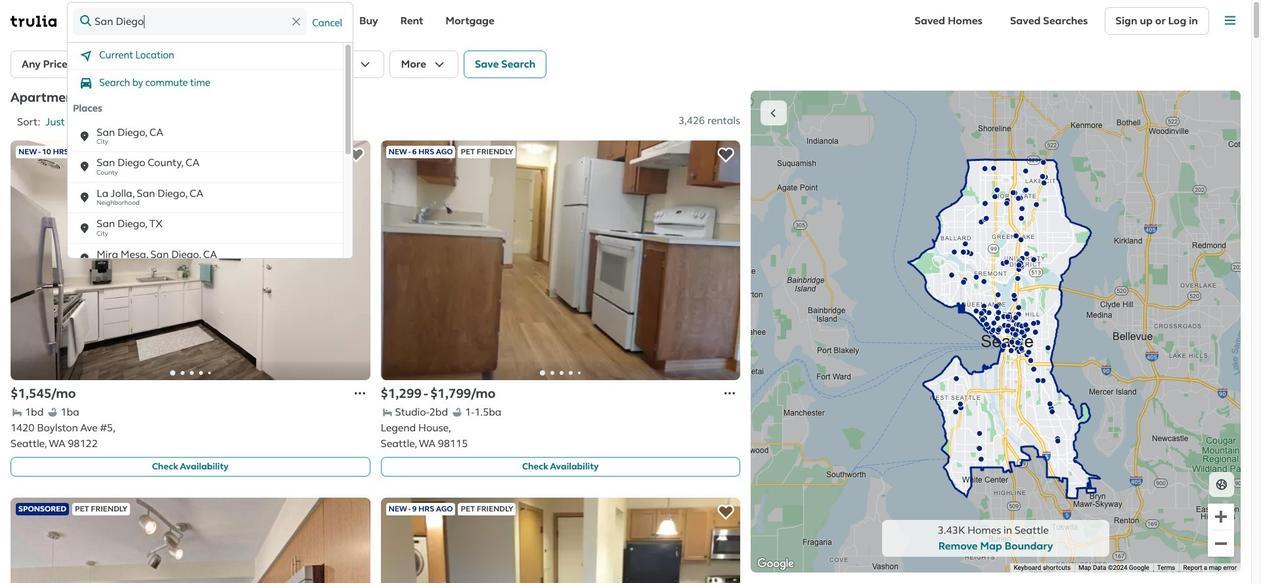Task type: vqa. For each thing, say whether or not it's contained in the screenshot.
11500 Pinehurst Way  NE #20b31c146, Seattle, WA 98125 image at the bottom of the page
yes



Task type: locate. For each thing, give the bounding box(es) containing it.
Search for City, Neighborhood, Zip, County, School text field
[[73, 8, 307, 35]]

save this home image
[[716, 145, 736, 165], [716, 502, 736, 522]]

list box
[[68, 43, 343, 451]]

2 save this home image from the top
[[716, 502, 736, 522]]

main element
[[0, 0, 1251, 451]]

1 vertical spatial save this home image
[[716, 502, 736, 522]]

0 vertical spatial save this home image
[[716, 145, 736, 165]]

list box inside main element
[[68, 43, 343, 451]]

11500 pinehurst way  ne #20b31c146, seattle, wa 98125 image
[[381, 498, 740, 583]]



Task type: describe. For each thing, give the bounding box(es) containing it.
1420 boylston ave  #5, seattle, wa 98122 image
[[11, 141, 370, 380]]

google image
[[754, 556, 798, 573]]

map region
[[751, 91, 1241, 573]]

9700 roosevelt way  ne #0be61693d, seattle, wa 98115 image
[[381, 141, 740, 380]]

advertisement element
[[11, 498, 370, 583]]

1 save this home image from the top
[[716, 145, 736, 165]]

save this home image
[[346, 145, 366, 165]]



